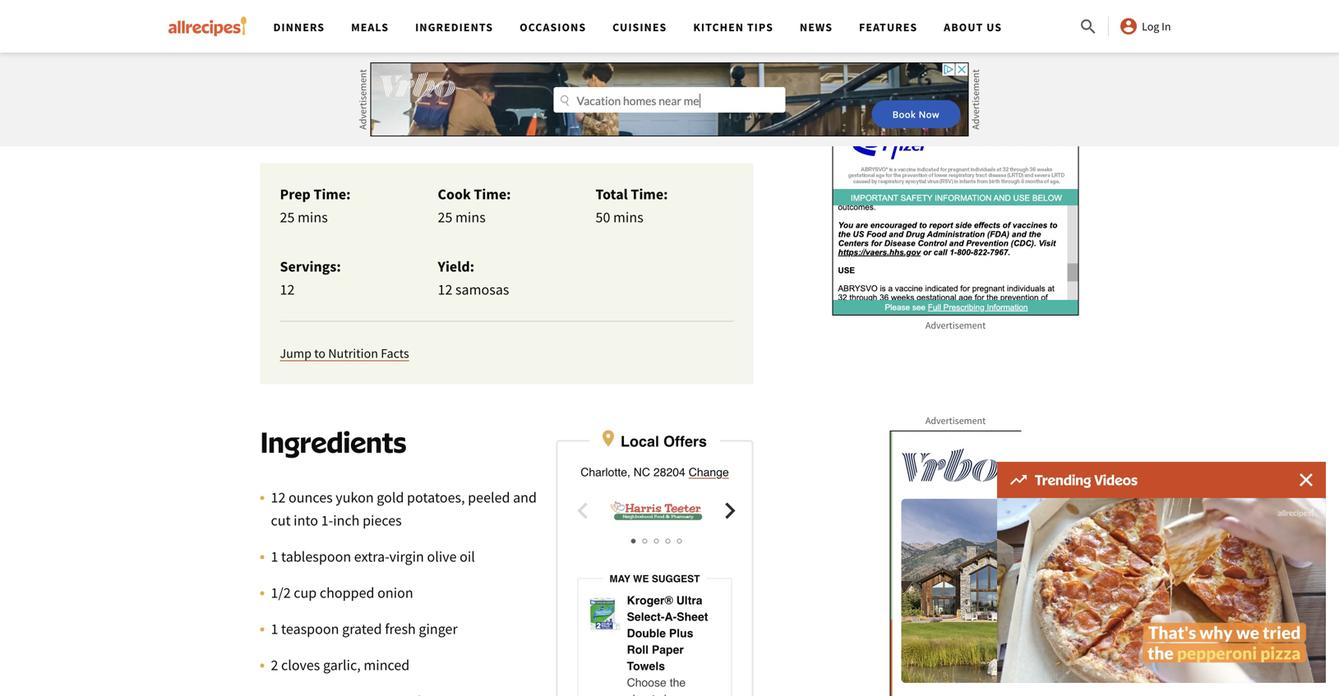 Task type: vqa. For each thing, say whether or not it's contained in the screenshot.


Task type: locate. For each thing, give the bounding box(es) containing it.
1 1 from the top
[[271, 547, 278, 566]]

1 horizontal spatial ingredients
[[415, 20, 493, 35]]

25 inside prep time: 25 mins
[[280, 208, 295, 226]]

1/2
[[271, 584, 291, 602]]

kitchen tips link
[[693, 20, 774, 35]]

prep
[[280, 185, 311, 203]]

advertisement region
[[832, 0, 1079, 316], [370, 62, 969, 136], [890, 431, 1021, 696]]

double
[[627, 627, 666, 640]]

time:
[[314, 185, 351, 203], [474, 185, 511, 203], [631, 185, 668, 203]]

0 horizontal spatial time:
[[314, 185, 351, 203]]

nutrition
[[328, 345, 378, 362]]

1 left teaspoon
[[271, 620, 278, 638]]

navigation
[[260, 0, 1079, 53]]

meals
[[351, 20, 389, 35]]

2 horizontal spatial mins
[[613, 208, 643, 226]]

video player application
[[997, 498, 1326, 683]]

time: inside prep time: 25 mins
[[314, 185, 351, 203]]

time: right cook
[[474, 185, 511, 203]]

25 inside 'cook time: 25 mins'
[[438, 208, 452, 226]]

12
[[280, 280, 295, 299], [438, 280, 452, 299], [271, 488, 286, 507]]

1 time: from the left
[[314, 185, 351, 203]]

kitchen tips
[[693, 20, 774, 35]]

time: inside total time: 50 mins
[[631, 185, 668, 203]]

mins for cook
[[455, 208, 486, 226]]

50
[[596, 208, 610, 226]]

we
[[633, 573, 649, 585]]

1 for 1 tablespoon extra-virgin olive oil
[[271, 547, 278, 566]]

2 time: from the left
[[474, 185, 511, 203]]

0 vertical spatial 1
[[271, 547, 278, 566]]

25 down prep
[[280, 208, 295, 226]]

charlotte, nc 28204 change
[[581, 466, 729, 479]]

total time: 50 mins
[[596, 185, 668, 226]]

1 horizontal spatial mins
[[455, 208, 486, 226]]

2 horizontal spatial time:
[[631, 185, 668, 203]]

0 horizontal spatial mins
[[298, 208, 328, 226]]

1
[[271, 547, 278, 566], [271, 620, 278, 638]]

12 down servings: at the top left of page
[[280, 280, 295, 299]]

mins right 50
[[613, 208, 643, 226]]

may we suggest
[[610, 573, 700, 585]]

time: inside 'cook time: 25 mins'
[[474, 185, 511, 203]]

jump to nutrition facts
[[280, 345, 409, 362]]

select-
[[627, 610, 665, 623]]

1-
[[321, 511, 333, 530]]

3 time: from the left
[[631, 185, 668, 203]]

change button
[[689, 464, 729, 480]]

12 up cut
[[271, 488, 286, 507]]

paper
[[652, 643, 684, 656]]

25 down cook
[[438, 208, 452, 226]]

log in link
[[1119, 16, 1171, 36]]

suggest
[[652, 573, 700, 585]]

1 tablespoon extra-virgin olive oil
[[271, 547, 475, 566]]

12 inside 'servings: 12'
[[280, 280, 295, 299]]

mins inside total time: 50 mins
[[613, 208, 643, 226]]

pieces
[[363, 511, 402, 530]]

sheet
[[627, 693, 655, 696]]

1 mins from the left
[[298, 208, 328, 226]]

servings: 12
[[280, 257, 341, 299]]

1 horizontal spatial time:
[[474, 185, 511, 203]]

2 mins from the left
[[455, 208, 486, 226]]

ingredients
[[415, 20, 493, 35], [260, 424, 406, 459]]

mins inside prep time: 25 mins
[[298, 208, 328, 226]]

1 vertical spatial ingredients
[[260, 424, 406, 459]]

time: right "total"
[[631, 185, 668, 203]]

12 down yield:
[[438, 280, 452, 299]]

1 horizontal spatial 25
[[438, 208, 452, 226]]

choose
[[627, 676, 667, 689]]

mins down prep
[[298, 208, 328, 226]]

chopped
[[320, 584, 375, 602]]

facts
[[381, 345, 409, 362]]

about us
[[944, 20, 1002, 35]]

tips
[[747, 20, 774, 35]]

0 vertical spatial ingredients
[[415, 20, 493, 35]]

ginger
[[419, 620, 458, 638]]

extra-
[[354, 547, 389, 566]]

2 1 from the top
[[271, 620, 278, 638]]

oil
[[460, 547, 475, 566]]

a-
[[665, 610, 677, 623]]

1/2 cup chopped onion
[[271, 584, 413, 602]]

cloves
[[281, 656, 320, 674]]

25
[[280, 208, 295, 226], [438, 208, 452, 226]]

and
[[513, 488, 537, 507]]

potatoes,
[[407, 488, 465, 507]]

25 for cook time: 25 mins
[[438, 208, 452, 226]]

time: right prep
[[314, 185, 351, 203]]

meals link
[[351, 20, 389, 35]]

ingredients inside navigation
[[415, 20, 493, 35]]

2 25 from the left
[[438, 208, 452, 226]]

1 vertical spatial 1
[[271, 620, 278, 638]]

0 horizontal spatial 25
[[280, 208, 295, 226]]

mins for total
[[613, 208, 643, 226]]

12 inside yield: 12 samosas
[[438, 280, 452, 299]]

into
[[294, 511, 318, 530]]

1 25 from the left
[[280, 208, 295, 226]]

may
[[610, 573, 631, 585]]

3 mins from the left
[[613, 208, 643, 226]]

mins inside 'cook time: 25 mins'
[[455, 208, 486, 226]]

1 down cut
[[271, 547, 278, 566]]

local
[[621, 433, 659, 450]]

towels
[[627, 660, 665, 673]]

mins down cook
[[455, 208, 486, 226]]

gold
[[377, 488, 404, 507]]

navigation containing dinners
[[260, 0, 1079, 53]]



Task type: describe. For each thing, give the bounding box(es) containing it.
kitchen
[[693, 20, 744, 35]]

dinners
[[273, 20, 325, 35]]

1 for 1 teaspoon grated fresh ginger
[[271, 620, 278, 638]]

cook time: 25 mins
[[438, 185, 511, 226]]

features
[[859, 20, 918, 35]]

cook
[[438, 185, 471, 203]]

cut
[[271, 511, 291, 530]]

news
[[800, 20, 833, 35]]

dinners link
[[273, 20, 325, 35]]

trending
[[1035, 471, 1091, 489]]

prep time: 25 mins
[[280, 185, 351, 226]]

servings:
[[280, 257, 341, 276]]

garlic,
[[323, 656, 361, 674]]

time: for prep time: 25 mins
[[314, 185, 351, 203]]

12 for servings: 12
[[280, 280, 295, 299]]

occasions link
[[520, 20, 586, 35]]

onion
[[377, 584, 413, 602]]

tablespoon
[[281, 547, 351, 566]]

virgin
[[389, 547, 424, 566]]

peeled and cut into 1-inch pieces
[[271, 488, 537, 530]]

offers
[[663, 433, 707, 450]]

cup
[[294, 584, 317, 602]]

minced
[[364, 656, 410, 674]]

account image
[[1119, 16, 1139, 36]]

yield:
[[438, 257, 474, 276]]

kroger®
[[627, 594, 673, 607]]

to
[[314, 345, 326, 362]]

samosas
[[455, 280, 509, 299]]

in
[[1162, 19, 1171, 34]]

28204
[[653, 466, 686, 479]]

the
[[670, 676, 686, 689]]

videos
[[1094, 471, 1138, 489]]

about
[[944, 20, 984, 35]]

yield: 12 samosas
[[438, 257, 509, 299]]

12 for yield: 12 samosas
[[438, 280, 452, 299]]

a close up, overhead view of a platter of neatly arranged air fryer samosas, served with a yogurt cilantro dipping sauce. image
[[260, 0, 753, 64]]

cuisines link
[[613, 20, 667, 35]]

total
[[596, 185, 628, 203]]

home image
[[168, 16, 247, 36]]

change
[[689, 466, 729, 479]]

close image
[[1300, 474, 1313, 487]]

us
[[987, 20, 1002, 35]]

trending image
[[1010, 475, 1027, 485]]

plus
[[669, 627, 693, 640]]

jump
[[280, 345, 312, 362]]

occasions
[[520, 20, 586, 35]]

sheet
[[677, 610, 708, 623]]

grated
[[342, 620, 382, 638]]

cuisines
[[613, 20, 667, 35]]

features link
[[859, 20, 918, 35]]

peeled
[[468, 488, 510, 507]]

news link
[[800, 20, 833, 35]]

harris teeter logo image
[[599, 494, 714, 527]]

inch
[[333, 511, 360, 530]]

12 ounces yukon gold potatoes,
[[271, 488, 468, 507]]

yukon
[[336, 488, 374, 507]]

search image
[[1079, 17, 1098, 37]]

fresh
[[385, 620, 416, 638]]

time: for total time: 50 mins
[[631, 185, 668, 203]]

ingredients link
[[415, 20, 493, 35]]

time: for cook time: 25 mins
[[474, 185, 511, 203]]

trending videos
[[1035, 471, 1138, 489]]

kroger® ultra select-a-sheet double plus roll paper towels choose the sheet siz
[[627, 594, 708, 696]]

roll
[[627, 643, 649, 656]]

teaspoon
[[281, 620, 339, 638]]

ultra
[[676, 594, 703, 607]]

log in
[[1142, 19, 1171, 34]]

1 teaspoon grated fresh ginger
[[271, 620, 458, 638]]

mins for prep
[[298, 208, 328, 226]]

about us link
[[944, 20, 1002, 35]]

olive
[[427, 547, 457, 566]]

0 horizontal spatial ingredients
[[260, 424, 406, 459]]

ounces
[[289, 488, 333, 507]]

charlotte,
[[581, 466, 630, 479]]

local offers
[[621, 433, 707, 450]]

nc
[[634, 466, 650, 479]]

2 cloves garlic, minced
[[271, 656, 410, 674]]

log
[[1142, 19, 1159, 34]]

25 for prep time: 25 mins
[[280, 208, 295, 226]]



